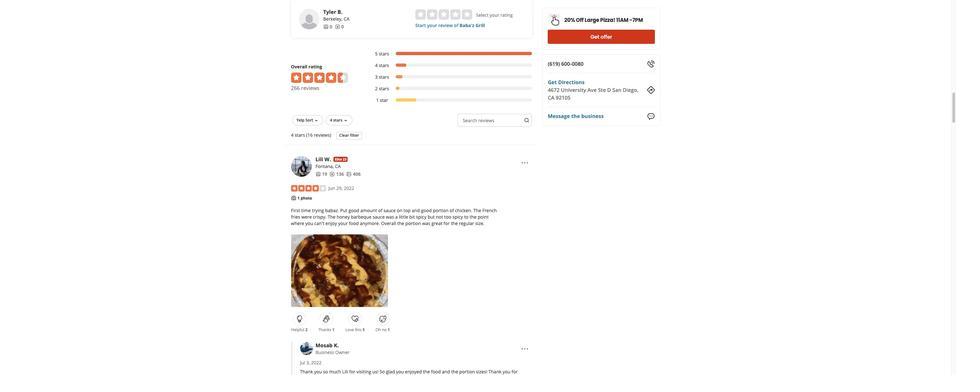 Task type: describe. For each thing, give the bounding box(es) containing it.
3
[[375, 74, 378, 80]]

1 horizontal spatial portion
[[433, 208, 449, 214]]

0 vertical spatial 5
[[375, 51, 378, 57]]

1 vertical spatial the
[[328, 214, 336, 220]]

for inside the first time trying babaz. put good amount of sauce on top and good portion of chicken. the french fries were crispy. the honey barbeque sauce was a little bit spicy but not too spicy to the point where you can't enjoy your food anymore. overall the portion was great for the regular size.
[[444, 221, 450, 227]]

diego,
[[623, 87, 639, 94]]

lili w.
[[316, 156, 331, 163]]

16 photos v2 image
[[347, 172, 352, 177]]

tyler
[[323, 8, 336, 15]]

3,
[[306, 360, 310, 366]]

you left so
[[314, 369, 322, 375]]

0 vertical spatial lili
[[316, 156, 323, 163]]

oh
[[376, 327, 381, 333]]

the down 'too'
[[451, 221, 458, 227]]

bit
[[409, 214, 415, 220]]

jun 29, 2022
[[329, 185, 354, 191]]

reviews element for lili w.
[[330, 171, 344, 178]]

amount
[[360, 208, 377, 214]]

mosab
[[316, 342, 333, 349]]

5 stars
[[375, 51, 389, 57]]

much
[[329, 369, 341, 375]]

overall inside the first time trying babaz. put good amount of sauce on top and good portion of chicken. the french fries were crispy. the honey barbeque sauce was a little bit spicy but not too spicy to the point where you can't enjoy your food anymore. overall the portion was great for the regular size.
[[381, 221, 396, 227]]

0 for friends element containing 0
[[330, 24, 332, 30]]

3 stars
[[375, 74, 389, 80]]

mosab k. business owner
[[316, 342, 350, 356]]

search reviews
[[463, 117, 494, 124]]

d
[[607, 87, 611, 94]]

berkeley,
[[323, 16, 343, 22]]

24 directions v2 image
[[647, 86, 655, 94]]

4 for filter reviews by 4 stars rating element
[[375, 62, 378, 68]]

266
[[291, 85, 300, 92]]

b.
[[338, 8, 343, 15]]

size.
[[475, 221, 485, 227]]

sizes!
[[476, 369, 487, 375]]

4 stars button
[[326, 115, 353, 126]]

glad
[[386, 369, 395, 375]]

4 stars (16 reviews)
[[291, 132, 331, 138]]

16 review v2 image
[[335, 24, 340, 29]]

16 chevron down v2 image for stars
[[343, 118, 348, 123]]

filter reviews by 4 stars rating element
[[369, 62, 532, 69]]

get for get offer
[[591, 33, 599, 41]]

1 horizontal spatial the
[[474, 208, 481, 214]]

no
[[382, 327, 387, 333]]

select your rating
[[476, 12, 513, 18]]

2 horizontal spatial for
[[512, 369, 518, 375]]

reviews for 266 reviews
[[301, 85, 320, 92]]

4.5 star rating image
[[291, 73, 348, 83]]

filter reviews by 1 star rating element
[[369, 97, 532, 104]]

ca for b.
[[344, 16, 350, 22]]

266 reviews
[[291, 85, 320, 92]]

136
[[336, 171, 344, 177]]

overall rating
[[291, 64, 322, 70]]

start
[[415, 22, 426, 28]]

2022 for 3,
[[311, 360, 322, 366]]

baba'z
[[460, 22, 474, 28]]

(no rating) image
[[415, 9, 472, 20]]

offer
[[601, 33, 612, 41]]

jun
[[329, 185, 335, 191]]

top
[[404, 208, 411, 214]]

friends element for lili w.
[[316, 171, 327, 178]]

directions
[[558, 79, 585, 86]]

1 thank from the left
[[300, 369, 313, 375]]

tyler b. link
[[323, 8, 343, 15]]

2 thank from the left
[[489, 369, 502, 375]]

first time trying babaz. put good amount of sauce on top and good portion of chicken. the french fries were crispy. the honey barbeque sauce was a little bit spicy but not too spicy to the point where you can't enjoy your food anymore. overall the portion was great for the regular size.
[[291, 208, 497, 227]]

love this 5
[[346, 327, 365, 333]]

1 left star
[[376, 97, 379, 103]]

owner
[[335, 350, 350, 356]]

so
[[380, 369, 385, 375]]

4672
[[548, 87, 560, 94]]

love
[[346, 327, 354, 333]]

were
[[301, 214, 312, 220]]

4 star rating image
[[291, 185, 326, 192]]

enjoyed
[[405, 369, 422, 375]]

-
[[630, 16, 633, 24]]

visiting
[[357, 369, 371, 375]]

message the business button
[[548, 112, 604, 120]]

tyler b. berkeley, ca
[[323, 8, 350, 22]]

0 vertical spatial was
[[386, 214, 394, 220]]

helpful 2
[[291, 327, 308, 333]]

2 inside 'element'
[[375, 86, 378, 92]]

yelp
[[297, 117, 305, 123]]

600-
[[561, 60, 572, 67]]

regular
[[459, 221, 474, 227]]

you inside the first time trying babaz. put good amount of sauce on top and good portion of chicken. the french fries were crispy. the honey barbeque sauce was a little bit spicy but not too spicy to the point where you can't enjoy your food anymore. overall the portion was great for the regular size.
[[305, 221, 313, 227]]

4 stars for 4 stars popup button
[[330, 117, 342, 123]]

portion inside jul 3, 2022 thank you so much lili for visiting us! so glad you enjoyed the food and the portion sizes! thank you for
[[459, 369, 475, 375]]

your for start
[[427, 22, 437, 28]]

w.
[[325, 156, 331, 163]]

0 vertical spatial overall
[[291, 64, 307, 70]]

stars for filter reviews by 4 stars rating element
[[379, 62, 389, 68]]

friends element for tyler b.
[[323, 24, 332, 30]]

so
[[323, 369, 328, 375]]

(619) 600-0080
[[548, 60, 584, 67]]

you right sizes!
[[503, 369, 511, 375]]

first
[[291, 208, 300, 214]]

too
[[444, 214, 451, 220]]

search image
[[524, 118, 530, 123]]

not
[[436, 214, 443, 220]]

business
[[316, 350, 334, 356]]

16 camera v2 image
[[291, 196, 296, 201]]

2 stars
[[375, 86, 389, 92]]

menu image for thank you so much lili for visiting us! so glad you enjoyed the food and the portion sizes! thank you for
[[521, 345, 529, 353]]

92105
[[556, 94, 571, 101]]

1 star
[[376, 97, 388, 103]]

stars for filter reviews by 2 stars rating 'element'
[[379, 86, 389, 92]]

you right glad
[[396, 369, 404, 375]]

29,
[[336, 185, 343, 191]]

ave
[[588, 87, 597, 94]]

photos element
[[347, 171, 361, 178]]

chicken.
[[455, 208, 472, 214]]

reviews element for tyler b.
[[335, 24, 344, 30]]

the right to
[[470, 214, 477, 220]]

reviews)
[[314, 132, 331, 138]]

elite
[[335, 157, 342, 162]]

lili inside jul 3, 2022 thank you so much lili for visiting us! so glad you enjoyed the food and the portion sizes! thank you for
[[342, 369, 348, 375]]

19
[[322, 171, 327, 177]]

1 vertical spatial was
[[422, 221, 430, 227]]

rating element
[[415, 9, 472, 20]]

20% off large pizza! 11am -7pm
[[565, 16, 643, 24]]

stars for filter reviews by 3 stars rating element
[[379, 74, 389, 80]]

and inside jul 3, 2022 thank you so much lili for visiting us! so glad you enjoyed the food and the portion sizes! thank you for
[[442, 369, 450, 375]]



Task type: locate. For each thing, give the bounding box(es) containing it.
2 horizontal spatial ca
[[548, 94, 555, 101]]

24 message v2 image
[[647, 113, 655, 120]]

1 horizontal spatial 16 friends v2 image
[[323, 24, 329, 29]]

1 horizontal spatial spicy
[[453, 214, 463, 220]]

food inside jul 3, 2022 thank you so much lili for visiting us! so glad you enjoyed the food and the portion sizes! thank you for
[[431, 369, 441, 375]]

0 horizontal spatial your
[[338, 221, 348, 227]]

1 right 16 camera v2 icon
[[298, 196, 300, 201]]

1 vertical spatial portion
[[405, 221, 421, 227]]

and inside the first time trying babaz. put good amount of sauce on top and good portion of chicken. the french fries were crispy. the honey barbeque sauce was a little bit spicy but not too spicy to the point where you can't enjoy your food anymore. overall the portion was great for the regular size.
[[412, 208, 420, 214]]

1 vertical spatial ca
[[548, 94, 555, 101]]

16 chevron down v2 image inside the yelp sort popup button
[[314, 118, 319, 123]]

1 vertical spatial lili
[[342, 369, 348, 375]]

your right select
[[490, 12, 499, 18]]

0 horizontal spatial food
[[349, 221, 359, 227]]

1 photo link
[[298, 196, 312, 201]]

1 horizontal spatial lili
[[342, 369, 348, 375]]

great
[[432, 221, 443, 227]]

put
[[340, 208, 347, 214]]

1 vertical spatial reviews element
[[330, 171, 344, 178]]

stars inside 4 stars popup button
[[333, 117, 342, 123]]

1 spicy from the left
[[416, 214, 427, 220]]

portion down bit
[[405, 221, 421, 227]]

16 chevron down v2 image right 'sort'
[[314, 118, 319, 123]]

yelp sort button
[[292, 115, 323, 126]]

0 horizontal spatial 0
[[330, 24, 332, 30]]

get up 4672
[[548, 79, 557, 86]]

reviews down 4.5 star rating image
[[301, 85, 320, 92]]

babaz.
[[325, 208, 339, 214]]

friends element containing 19
[[316, 171, 327, 178]]

your inside the first time trying babaz. put good amount of sauce on top and good portion of chicken. the french fries were crispy. the honey barbeque sauce was a little bit spicy but not too spicy to the point where you can't enjoy your food anymore. overall the portion was great for the regular size.
[[338, 221, 348, 227]]

1 horizontal spatial get
[[591, 33, 599, 41]]

reviews element right 19
[[330, 171, 344, 178]]

filter reviews by 2 stars rating element
[[369, 86, 532, 92]]

filter
[[350, 133, 359, 138]]

filter reviews by 3 stars rating element
[[369, 74, 532, 80]]

0 horizontal spatial ca
[[335, 163, 341, 169]]

the up point
[[474, 208, 481, 214]]

1 vertical spatial 4
[[330, 117, 332, 123]]

sort
[[306, 117, 313, 123]]

2022 for 29,
[[344, 185, 354, 191]]

oh no 1
[[376, 327, 390, 333]]

jul
[[300, 360, 305, 366]]

4 up reviews)
[[330, 117, 332, 123]]

0 vertical spatial food
[[349, 221, 359, 227]]

2022 right 3,
[[311, 360, 322, 366]]

friends element containing 0
[[323, 24, 332, 30]]

None radio
[[439, 9, 449, 20], [450, 9, 461, 20], [439, 9, 449, 20], [450, 9, 461, 20]]

2 good from the left
[[421, 208, 432, 214]]

16 friends v2 image left 19
[[316, 172, 321, 177]]

406
[[353, 171, 361, 177]]

2 horizontal spatial portion
[[459, 369, 475, 375]]

1 right "no"
[[388, 327, 390, 333]]

23
[[343, 157, 347, 162]]

spicy left to
[[453, 214, 463, 220]]

1 (1 reaction) element from the left
[[332, 327, 335, 333]]

0 vertical spatial the
[[474, 208, 481, 214]]

san
[[613, 87, 622, 94]]

0 horizontal spatial 16 chevron down v2 image
[[314, 118, 319, 123]]

reviews
[[301, 85, 320, 92], [478, 117, 494, 124]]

get inside 'button'
[[591, 33, 599, 41]]

1 horizontal spatial your
[[427, 22, 437, 28]]

1 right thanks
[[332, 327, 335, 333]]

16 chevron down v2 image for sort
[[314, 118, 319, 123]]

2 horizontal spatial 4
[[375, 62, 378, 68]]

elite 23 fontana, ca
[[316, 157, 347, 169]]

0 vertical spatial portion
[[433, 208, 449, 214]]

0 horizontal spatial the
[[328, 214, 336, 220]]

you
[[305, 221, 313, 227], [314, 369, 322, 375], [396, 369, 404, 375], [503, 369, 511, 375]]

1 good from the left
[[349, 208, 359, 214]]

clear filter
[[339, 133, 359, 138]]

select
[[476, 12, 489, 18]]

get inside get directions 4672 university ave ste d san diego, ca 92105
[[548, 79, 557, 86]]

stars inside filter reviews by 4 stars rating element
[[379, 62, 389, 68]]

0080
[[572, 60, 584, 67]]

of up 'too'
[[450, 208, 454, 214]]

4 up 3
[[375, 62, 378, 68]]

0 vertical spatial menu image
[[521, 159, 529, 167]]

1 0 from the left
[[330, 24, 332, 30]]

of
[[454, 22, 459, 28], [378, 208, 382, 214], [450, 208, 454, 214]]

trying
[[312, 208, 324, 214]]

1 horizontal spatial 2022
[[344, 185, 354, 191]]

16 chevron down v2 image
[[314, 118, 319, 123], [343, 118, 348, 123]]

fries
[[291, 214, 300, 220]]

4 stars for filter reviews by 4 stars rating element
[[375, 62, 389, 68]]

grill
[[476, 22, 485, 28]]

4 stars up clear
[[330, 117, 342, 123]]

the inside button
[[571, 113, 580, 120]]

sauce up anymore.
[[373, 214, 385, 220]]

stars for filter reviews by 5 stars rating element
[[379, 51, 389, 57]]

thanks 1
[[318, 327, 335, 333]]

2 (1 reaction) element from the left
[[388, 327, 390, 333]]

1 horizontal spatial 4
[[330, 117, 332, 123]]

1 horizontal spatial (1 reaction) element
[[388, 327, 390, 333]]

1 horizontal spatial 2
[[375, 86, 378, 92]]

1 horizontal spatial was
[[422, 221, 430, 227]]

time
[[301, 208, 311, 214]]

0 horizontal spatial 5
[[363, 327, 365, 333]]

barbeque
[[351, 214, 372, 220]]

university
[[561, 87, 586, 94]]

2 16 chevron down v2 image from the left
[[343, 118, 348, 123]]

1 photo
[[298, 196, 312, 201]]

4 stars
[[375, 62, 389, 68], [330, 117, 342, 123]]

jul 3, 2022 thank you so much lili for visiting us! so glad you enjoyed the food and the portion sizes! thank you for
[[300, 360, 518, 375]]

2 menu image from the top
[[521, 345, 529, 353]]

0 horizontal spatial lili
[[316, 156, 323, 163]]

anymore.
[[360, 221, 380, 227]]

0 vertical spatial 4 stars
[[375, 62, 389, 68]]

0 horizontal spatial good
[[349, 208, 359, 214]]

0 vertical spatial friends element
[[323, 24, 332, 30]]

and
[[412, 208, 420, 214], [442, 369, 450, 375]]

ca inside tyler b. berkeley, ca
[[344, 16, 350, 22]]

0 horizontal spatial (1 reaction) element
[[332, 327, 335, 333]]

good up barbeque at left
[[349, 208, 359, 214]]

friends element down berkeley,
[[323, 24, 332, 30]]

4 stars inside popup button
[[330, 117, 342, 123]]

0 horizontal spatial for
[[349, 369, 355, 375]]

0 vertical spatial reviews element
[[335, 24, 344, 30]]

1 horizontal spatial good
[[421, 208, 432, 214]]

reviews right "search"
[[478, 117, 494, 124]]

11am
[[616, 16, 629, 24]]

clear
[[339, 133, 349, 138]]

crispy.
[[313, 214, 327, 220]]

1 vertical spatial rating
[[309, 64, 322, 70]]

point
[[478, 214, 489, 220]]

0 horizontal spatial 2
[[305, 327, 308, 333]]

0 horizontal spatial thank
[[300, 369, 313, 375]]

1 vertical spatial reviews
[[478, 117, 494, 124]]

food inside the first time trying babaz. put good amount of sauce on top and good portion of chicken. the french fries were crispy. the honey barbeque sauce was a little bit spicy but not too spicy to the point where you can't enjoy your food anymore. overall the portion was great for the regular size.
[[349, 221, 359, 227]]

0 horizontal spatial and
[[412, 208, 420, 214]]

of right review
[[454, 22, 459, 28]]

2 down 3
[[375, 86, 378, 92]]

0 horizontal spatial get
[[548, 79, 557, 86]]

(5 reactions) element
[[363, 327, 365, 333]]

2 spicy from the left
[[453, 214, 463, 220]]

a
[[395, 214, 398, 220]]

rating
[[501, 12, 513, 18], [309, 64, 322, 70]]

1 horizontal spatial for
[[444, 221, 450, 227]]

4
[[375, 62, 378, 68], [330, 117, 332, 123], [291, 132, 294, 138]]

16 friends v2 image for tyler b.
[[323, 24, 329, 29]]

to
[[464, 214, 469, 220]]

ca down elite on the left top
[[335, 163, 341, 169]]

ca inside the elite 23 fontana, ca
[[335, 163, 341, 169]]

0 vertical spatial and
[[412, 208, 420, 214]]

0 horizontal spatial overall
[[291, 64, 307, 70]]

2 vertical spatial ca
[[335, 163, 341, 169]]

5 right the this
[[363, 327, 365, 333]]

this
[[355, 327, 362, 333]]

reviews element
[[335, 24, 344, 30], [330, 171, 344, 178]]

0 left 16 review v2 image
[[330, 24, 332, 30]]

1 vertical spatial 2
[[305, 327, 308, 333]]

the right message
[[571, 113, 580, 120]]

16 friends v2 image
[[323, 24, 329, 29], [316, 172, 321, 177]]

0 vertical spatial reviews
[[301, 85, 320, 92]]

1 horizontal spatial food
[[431, 369, 441, 375]]

friends element down fontana,
[[316, 171, 327, 178]]

sauce up a
[[384, 208, 396, 214]]

2022 inside jul 3, 2022 thank you so much lili for visiting us! so glad you enjoyed the food and the portion sizes! thank you for
[[311, 360, 322, 366]]

0 horizontal spatial 4
[[291, 132, 294, 138]]

search
[[463, 117, 477, 124]]

get left offer
[[591, 33, 599, 41]]

(2 reactions) element
[[305, 327, 308, 333]]

photo of lili w. image
[[291, 156, 312, 177]]

0 vertical spatial your
[[490, 12, 499, 18]]

(1 reaction) element for oh no 1
[[388, 327, 390, 333]]

0 vertical spatial sauce
[[384, 208, 396, 214]]

elite 23 link
[[334, 157, 348, 162]]

reviews element containing 136
[[330, 171, 344, 178]]

(1 reaction) element
[[332, 327, 335, 333], [388, 327, 390, 333]]

1 horizontal spatial 16 chevron down v2 image
[[343, 118, 348, 123]]

1 horizontal spatial 5
[[375, 51, 378, 57]]

1 menu image from the top
[[521, 159, 529, 167]]

0 inside reviews element
[[341, 24, 344, 30]]

0 horizontal spatial 4 stars
[[330, 117, 342, 123]]

ca right berkeley,
[[344, 16, 350, 22]]

1 16 chevron down v2 image from the left
[[314, 118, 319, 123]]

None radio
[[415, 9, 426, 20], [427, 9, 437, 20], [462, 9, 472, 20], [415, 9, 426, 20], [427, 9, 437, 20], [462, 9, 472, 20]]

1 horizontal spatial 4 stars
[[375, 62, 389, 68]]

0 horizontal spatial rating
[[309, 64, 322, 70]]

(1 reaction) element right "no"
[[388, 327, 390, 333]]

1 horizontal spatial thank
[[489, 369, 502, 375]]

0 horizontal spatial 2022
[[311, 360, 322, 366]]

0 vertical spatial 16 friends v2 image
[[323, 24, 329, 29]]

spicy right bit
[[416, 214, 427, 220]]

food right enjoyed
[[431, 369, 441, 375]]

your
[[490, 12, 499, 18], [427, 22, 437, 28], [338, 221, 348, 227]]

menu image
[[521, 159, 529, 167], [521, 345, 529, 353]]

where
[[291, 221, 304, 227]]

1 horizontal spatial rating
[[501, 12, 513, 18]]

0 horizontal spatial reviews
[[301, 85, 320, 92]]

stars for 4 stars popup button
[[333, 117, 342, 123]]

5 up 3
[[375, 51, 378, 57]]

clear filter button
[[336, 132, 362, 140]]

0
[[330, 24, 332, 30], [341, 24, 344, 30]]

business
[[581, 113, 604, 120]]

was down but
[[422, 221, 430, 227]]

photo of mosab k. image
[[300, 343, 313, 356]]

1 vertical spatial overall
[[381, 221, 396, 227]]

4 left (16
[[291, 132, 294, 138]]

the left sizes!
[[451, 369, 458, 375]]

1 horizontal spatial and
[[442, 369, 450, 375]]

lili w. link
[[316, 156, 331, 163]]

reviews element down berkeley,
[[335, 24, 344, 30]]

overall up 266
[[291, 64, 307, 70]]

1 vertical spatial 2022
[[311, 360, 322, 366]]

2022 right 29,
[[344, 185, 354, 191]]

  text field
[[458, 114, 532, 127]]

get offer
[[591, 33, 612, 41]]

2 right helpful
[[305, 327, 308, 333]]

your down "honey"
[[338, 221, 348, 227]]

1 vertical spatial food
[[431, 369, 441, 375]]

16 review v2 image
[[330, 172, 335, 177]]

1 horizontal spatial reviews
[[478, 117, 494, 124]]

review
[[438, 22, 453, 28]]

0 vertical spatial 2
[[375, 86, 378, 92]]

reviews for search reviews
[[478, 117, 494, 124]]

message the business
[[548, 113, 604, 120]]

filter reviews by 5 stars rating element
[[369, 51, 532, 57]]

menu image for jun 29, 2022
[[521, 159, 529, 167]]

1 vertical spatial 5
[[363, 327, 365, 333]]

food down barbeque at left
[[349, 221, 359, 227]]

0 horizontal spatial spicy
[[416, 214, 427, 220]]

friends element
[[323, 24, 332, 30], [316, 171, 327, 178]]

0 horizontal spatial portion
[[405, 221, 421, 227]]

1 vertical spatial menu image
[[521, 345, 529, 353]]

portion left sizes!
[[459, 369, 475, 375]]

(1 reaction) element right thanks
[[332, 327, 335, 333]]

16 chevron down v2 image inside 4 stars popup button
[[343, 118, 348, 123]]

ca down 4672
[[548, 94, 555, 101]]

ca for 23
[[335, 163, 341, 169]]

reviews element containing 0
[[335, 24, 344, 30]]

0 vertical spatial rating
[[501, 12, 513, 18]]

1 vertical spatial and
[[442, 369, 450, 375]]

16 friends v2 image for lili w.
[[316, 172, 321, 177]]

the right enjoyed
[[423, 369, 430, 375]]

little
[[399, 214, 408, 220]]

2
[[375, 86, 378, 92], [305, 327, 308, 333]]

your for select
[[490, 12, 499, 18]]

your right "start"
[[427, 22, 437, 28]]

(1 reaction) element for thanks 1
[[332, 327, 335, 333]]

but
[[428, 214, 435, 220]]

large
[[585, 16, 599, 24]]

16 friends v2 image down berkeley,
[[323, 24, 329, 29]]

stars inside filter reviews by 2 stars rating 'element'
[[379, 86, 389, 92]]

4 for 4 stars popup button
[[330, 117, 332, 123]]

yelp sort
[[297, 117, 313, 123]]

1 vertical spatial your
[[427, 22, 437, 28]]

k.
[[334, 342, 339, 349]]

you down were
[[305, 221, 313, 227]]

0 for reviews element containing 0
[[341, 24, 344, 30]]

honey
[[337, 214, 350, 220]]

0 inside friends element
[[330, 24, 332, 30]]

0 horizontal spatial 16 friends v2 image
[[316, 172, 321, 177]]

enjoy
[[326, 221, 337, 227]]

2022
[[344, 185, 354, 191], [311, 360, 322, 366]]

stars inside filter reviews by 5 stars rating element
[[379, 51, 389, 57]]

0 right 16 review v2 image
[[341, 24, 344, 30]]

4 stars up the 3 stars
[[375, 62, 389, 68]]

helpful
[[291, 327, 304, 333]]

the up enjoy
[[328, 214, 336, 220]]

2 vertical spatial 4
[[291, 132, 294, 138]]

1 vertical spatial 16 friends v2 image
[[316, 172, 321, 177]]

ca inside get directions 4672 university ave ste d san diego, ca 92105
[[548, 94, 555, 101]]

on
[[397, 208, 402, 214]]

the down little
[[397, 221, 404, 227]]

0 vertical spatial ca
[[344, 16, 350, 22]]

2 vertical spatial portion
[[459, 369, 475, 375]]

for
[[444, 221, 450, 227], [349, 369, 355, 375], [512, 369, 518, 375]]

good up but
[[421, 208, 432, 214]]

rating up 4.5 star rating image
[[309, 64, 322, 70]]

24 phone v2 image
[[647, 60, 655, 68]]

stars inside filter reviews by 3 stars rating element
[[379, 74, 389, 80]]

get offer button
[[548, 30, 655, 44]]

0 vertical spatial 2022
[[344, 185, 354, 191]]

thank right sizes!
[[489, 369, 502, 375]]

1 vertical spatial sauce
[[373, 214, 385, 220]]

lili left w.
[[316, 156, 323, 163]]

4 inside popup button
[[330, 117, 332, 123]]

1 horizontal spatial ca
[[344, 16, 350, 22]]

thank down 3,
[[300, 369, 313, 375]]

good
[[349, 208, 359, 214], [421, 208, 432, 214]]

2 0 from the left
[[341, 24, 344, 30]]

1 horizontal spatial overall
[[381, 221, 396, 227]]

lili right much
[[342, 369, 348, 375]]

1 horizontal spatial 0
[[341, 24, 344, 30]]

photo of tyler b. image
[[299, 9, 319, 29]]

16 chevron down v2 image up clear
[[343, 118, 348, 123]]

1 vertical spatial get
[[548, 79, 557, 86]]

us!
[[372, 369, 379, 375]]

0 vertical spatial get
[[591, 33, 599, 41]]

rating right select
[[501, 12, 513, 18]]

(619)
[[548, 60, 560, 67]]

portion up not
[[433, 208, 449, 214]]

2 horizontal spatial your
[[490, 12, 499, 18]]

star
[[380, 97, 388, 103]]

of right amount on the bottom left
[[378, 208, 382, 214]]

was left a
[[386, 214, 394, 220]]

off
[[576, 16, 584, 24]]

ste
[[598, 87, 606, 94]]

20%
[[565, 16, 575, 24]]

overall
[[291, 64, 307, 70], [381, 221, 396, 227]]

french
[[482, 208, 497, 214]]

get
[[591, 33, 599, 41], [548, 79, 557, 86]]

overall down a
[[381, 221, 396, 227]]

1
[[376, 97, 379, 103], [298, 196, 300, 201], [332, 327, 335, 333], [388, 327, 390, 333]]

get for get directions 4672 university ave ste d san diego, ca 92105
[[548, 79, 557, 86]]

1 vertical spatial 4 stars
[[330, 117, 342, 123]]

1 vertical spatial friends element
[[316, 171, 327, 178]]



Task type: vqa. For each thing, say whether or not it's contained in the screenshot.
SORT
yes



